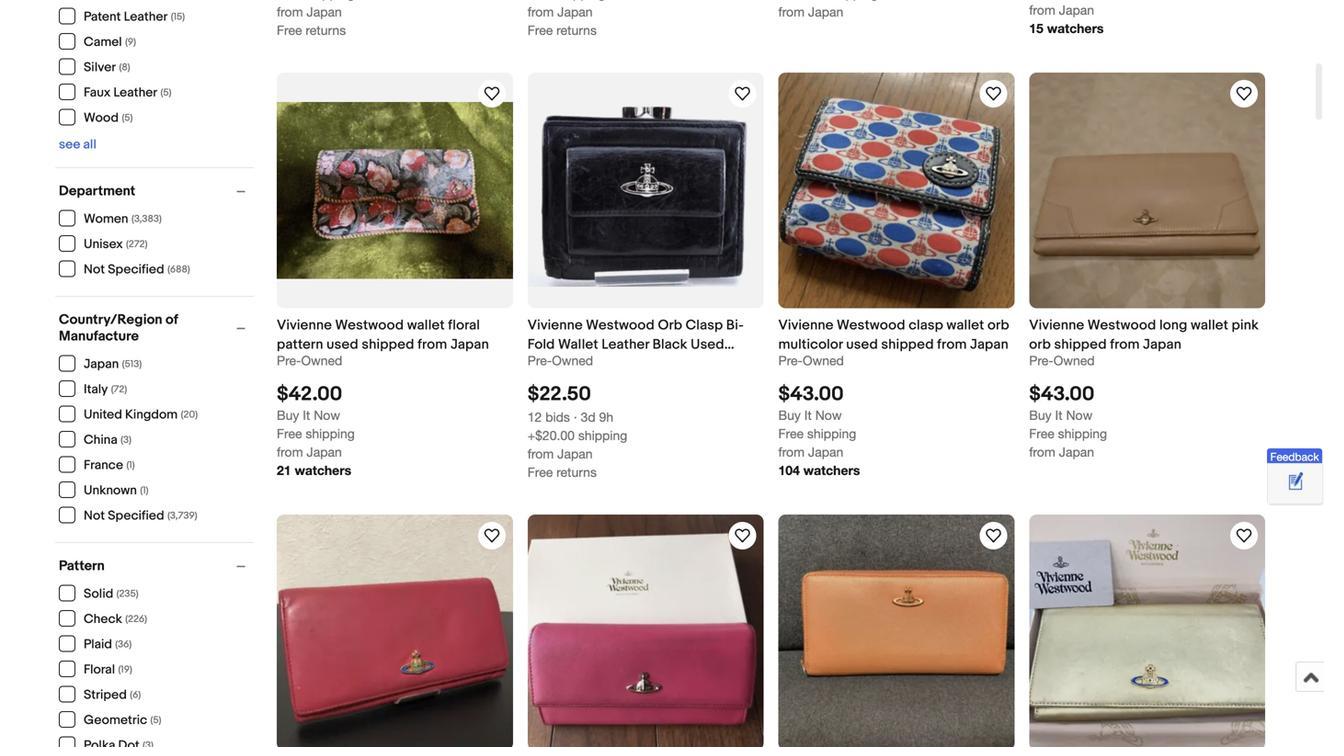 Task type: describe. For each thing, give the bounding box(es) containing it.
japan inside vivienne westwood long wallet pink orb shipped from japan pre-owned
[[1143, 337, 1182, 353]]

japan inside the vivienne westwood clasp wallet orb multicolor used shipped from japan pre-owned
[[970, 337, 1009, 353]]

vivienne westwood wallet floral pattern used shipped from japan heading
[[277, 318, 489, 353]]

wood (5)
[[84, 110, 133, 126]]

free inside $43.00 buy it now free shipping from japan
[[1030, 426, 1055, 441]]

france
[[84, 458, 123, 474]]

unisex
[[84, 237, 123, 252]]

vivienne westwood long wallet pink orb shipped from japan image
[[1030, 73, 1266, 309]]

striped
[[84, 688, 127, 704]]

westwood for long
[[1088, 318, 1157, 334]]

(1) for france
[[126, 460, 135, 472]]

geometric
[[84, 713, 147, 729]]

kingdom
[[125, 407, 178, 423]]

manufacture
[[59, 328, 139, 345]]

specified for not specified (688)
[[108, 262, 164, 278]]

bids
[[546, 410, 570, 425]]

silver (8)
[[84, 60, 130, 75]]

united kingdom (20)
[[84, 407, 198, 423]]

(3)
[[121, 435, 132, 447]]

watch vivienne westwood wallet floral pattern used shipped from japan image
[[481, 83, 503, 105]]

$42.00 buy it now free shipping from japan 21 watchers
[[277, 383, 355, 478]]

camel (9)
[[84, 34, 136, 50]]

vivienne westwood long wallet pink orb shipped from japan pre-owned
[[1030, 318, 1259, 369]]

see all button
[[59, 137, 96, 153]]

patent leather (15)
[[84, 9, 185, 25]]

owned inside vivienne westwood wallet floral pattern used shipped from japan pre-owned
[[301, 353, 342, 369]]

shipping inside $22.50 12 bids · 3d 9h +$20.00 shipping from japan free returns
[[578, 428, 628, 443]]

from inside $43.00 buy it now free shipping from japan
[[1030, 445, 1056, 460]]

2 from japan free returns from the left
[[528, 4, 597, 38]]

$42.00
[[277, 383, 342, 406]]

specified for not specified (3,739)
[[108, 509, 164, 524]]

pre-owned
[[528, 353, 593, 369]]

watch auth used vivienne westwood gold long purse wallet italy leather no box 6040 image
[[1233, 525, 1256, 547]]

free inside $42.00 buy it now free shipping from japan 21 watchers
[[277, 426, 302, 441]]

9h
[[599, 410, 614, 425]]

japan inside vivienne westwood wallet floral pattern used shipped from japan pre-owned
[[451, 337, 489, 353]]

italy
[[84, 382, 108, 398]]

(688)
[[167, 264, 190, 276]]

from inside vivienne westwood long wallet pink orb shipped from japan pre-owned
[[1110, 337, 1140, 353]]

free inside $43.00 buy it now free shipping from japan 104 watchers
[[779, 426, 804, 441]]

pre- inside vivienne westwood wallet floral pattern used shipped from japan pre-owned
[[277, 353, 301, 369]]

owned inside vivienne westwood long wallet pink orb shipped from japan pre-owned
[[1054, 353, 1095, 369]]

(5) for wood
[[122, 112, 133, 124]]

see
[[59, 137, 80, 153]]

(19)
[[118, 665, 132, 677]]

china
[[84, 433, 117, 448]]

(5) for geometric
[[150, 715, 161, 727]]

$43.00 buy it now free shipping from japan
[[1030, 383, 1108, 460]]

vivienne westwood clasp wallet orb multicolor used shipped from japan image
[[779, 73, 1015, 309]]

clasp
[[686, 318, 723, 334]]

vivienne westwood clasp wallet orb multicolor used shipped from japan link
[[779, 316, 1015, 353]]

watch vivienne westwood clasp wallet orb multicolor used shipped from japan image
[[983, 83, 1005, 105]]

shipped for $43.00
[[1055, 337, 1107, 353]]

japan inside $43.00 buy it now free shipping from japan 104 watchers
[[808, 445, 844, 460]]

from inside $42.00 buy it now free shipping from japan 21 watchers
[[277, 445, 303, 460]]

geometric (5)
[[84, 713, 161, 729]]

used inside vivienne westwood wallet floral pattern used shipped from japan pre-owned
[[327, 337, 359, 353]]

italy (72)
[[84, 382, 127, 398]]

from japan
[[779, 4, 844, 19]]

watchers for $43.00
[[804, 463, 860, 478]]

shipping for $43.00 buy it now free shipping from japan
[[1058, 426, 1108, 441]]

3d
[[581, 410, 596, 425]]

camel
[[84, 34, 122, 50]]

silver
[[84, 60, 116, 75]]

country/region of manufacture button
[[59, 312, 254, 345]]

returns inside $22.50 12 bids · 3d 9h +$20.00 shipping from japan free returns
[[557, 465, 597, 480]]

used
[[691, 337, 725, 353]]

wallet inside vivienne westwood wallet floral pattern used shipped from japan pre-owned
[[407, 318, 445, 334]]

unknown (1)
[[84, 483, 149, 499]]

fold
[[528, 337, 555, 353]]

check (226)
[[84, 612, 147, 628]]

plaid
[[84, 637, 112, 653]]

it inside $43.00 buy it now free shipping from japan
[[1056, 408, 1063, 423]]

country/region of manufacture
[[59, 312, 178, 345]]

+$20.00
[[528, 428, 575, 443]]

vivienne westwood wallet floral pattern used shipped from japan pre-owned
[[277, 318, 489, 369]]

2l11994
[[594, 356, 642, 373]]

vivienne westwood orb clasp bi-fold wallet leather black used authentic 2l11994 image
[[528, 94, 764, 287]]

faux leather (5)
[[84, 85, 172, 101]]

china (3)
[[84, 433, 132, 448]]

from inside from japan 15 watchers
[[1030, 2, 1056, 17]]

not specified (688)
[[84, 262, 190, 278]]

$43.00 for $43.00 buy it now free shipping from japan 104 watchers
[[779, 383, 844, 406]]

·
[[574, 410, 577, 425]]

not specified (3,739)
[[84, 509, 197, 524]]

from inside $43.00 buy it now free shipping from japan 104 watchers
[[779, 445, 805, 460]]

buy for $43.00
[[779, 408, 801, 423]]

15
[[1030, 21, 1044, 36]]

check
[[84, 612, 122, 628]]

owned inside the vivienne westwood clasp wallet orb multicolor used shipped from japan pre-owned
[[803, 353, 844, 369]]

solid (235)
[[84, 587, 139, 602]]

used inside the vivienne westwood clasp wallet orb multicolor used shipped from japan pre-owned
[[846, 337, 878, 353]]

(9)
[[125, 36, 136, 48]]

multicolor
[[779, 337, 843, 353]]

japan inside $43.00 buy it now free shipping from japan
[[1059, 445, 1095, 460]]

women
[[84, 212, 128, 227]]

now inside $43.00 buy it now free shipping from japan
[[1066, 408, 1093, 423]]

104
[[779, 463, 800, 478]]

pattern
[[59, 558, 105, 575]]

(235)
[[116, 589, 139, 601]]

plaid (36)
[[84, 637, 132, 653]]

(20)
[[181, 409, 198, 421]]

shipping for $43.00 buy it now free shipping from japan 104 watchers
[[807, 426, 857, 441]]

pattern button
[[59, 558, 254, 575]]

$22.50 12 bids · 3d 9h +$20.00 shipping from japan free returns
[[528, 383, 628, 480]]

faux
[[84, 85, 111, 101]]

women (3,383)
[[84, 212, 162, 227]]

wood
[[84, 110, 119, 126]]



Task type: vqa. For each thing, say whether or not it's contained in the screenshot.


Task type: locate. For each thing, give the bounding box(es) containing it.
free inside $22.50 12 bids · 3d 9h +$20.00 shipping from japan free returns
[[528, 465, 553, 480]]

1 shipped from the left
[[362, 337, 414, 353]]

now for $43.00
[[816, 408, 842, 423]]

1 vertical spatial orb
[[1030, 337, 1051, 353]]

0 horizontal spatial wallet
[[407, 318, 445, 334]]

specified
[[108, 262, 164, 278], [108, 509, 164, 524]]

1 not from the top
[[84, 262, 105, 278]]

watchers right 21
[[295, 463, 352, 478]]

2 horizontal spatial shipped
[[1055, 337, 1107, 353]]

watch vivienne westwood long wallet pink orb used shipped from japan image
[[732, 525, 754, 547]]

orb inside vivienne westwood long wallet pink orb shipped from japan pre-owned
[[1030, 337, 1051, 353]]

(15)
[[171, 11, 185, 23]]

0 horizontal spatial watchers
[[295, 463, 352, 478]]

2 specified from the top
[[108, 509, 164, 524]]

4 pre- from the left
[[1030, 353, 1054, 369]]

0 vertical spatial orb
[[988, 318, 1010, 334]]

westwood inside the vivienne westwood clasp wallet orb multicolor used shipped from japan pre-owned
[[837, 318, 906, 334]]

2 wallet from the left
[[947, 318, 985, 334]]

westwood inside "vivienne westwood orb clasp bi- fold wallet leather black used authentic 2l11994"
[[586, 318, 655, 334]]

long
[[1160, 318, 1188, 334]]

2 not from the top
[[84, 509, 105, 524]]

used
[[327, 337, 359, 353], [846, 337, 878, 353]]

watch vivienne westwood long wallet red pink orb shipped from japan image
[[481, 525, 503, 547]]

vivienne westwood long wallet pink orb shipped from japan link
[[1030, 316, 1266, 353]]

japan inside $42.00 buy it now free shipping from japan 21 watchers
[[307, 445, 342, 460]]

$43.00 for $43.00 buy it now free shipping from japan
[[1030, 383, 1095, 406]]

(5) inside faux leather (5)
[[161, 87, 172, 99]]

2 shipped from the left
[[882, 337, 934, 353]]

wallet for vivienne westwood clasp wallet orb multicolor used shipped from japan
[[947, 318, 985, 334]]

(3,383)
[[132, 213, 162, 225]]

pre- inside the vivienne westwood clasp wallet orb multicolor used shipped from japan pre-owned
[[779, 353, 803, 369]]

from inside $22.50 12 bids · 3d 9h +$20.00 shipping from japan free returns
[[528, 446, 554, 462]]

watchers for $42.00
[[295, 463, 352, 478]]

vivienne westwood long wallet pink orb used shipped from japan image
[[528, 515, 764, 748]]

shipping inside $42.00 buy it now free shipping from japan 21 watchers
[[306, 426, 355, 441]]

shipped down clasp
[[882, 337, 934, 353]]

shipped
[[362, 337, 414, 353], [882, 337, 934, 353], [1055, 337, 1107, 353]]

(1) for unknown
[[140, 485, 149, 497]]

$43.00 buy it now free shipping from japan 104 watchers
[[779, 383, 860, 478]]

(5) inside wood (5)
[[122, 112, 133, 124]]

shipping
[[306, 426, 355, 441], [807, 426, 857, 441], [1058, 426, 1108, 441], [578, 428, 628, 443]]

westwood left 'long'
[[1088, 318, 1157, 334]]

orb
[[658, 318, 683, 334]]

0 horizontal spatial used
[[327, 337, 359, 353]]

1 $43.00 from the left
[[779, 383, 844, 406]]

1 pre- from the left
[[277, 353, 301, 369]]

0 vertical spatial not
[[84, 262, 105, 278]]

0 vertical spatial leather
[[124, 9, 168, 25]]

country/region
[[59, 312, 162, 328]]

shipped inside vivienne westwood wallet floral pattern used shipped from japan pre-owned
[[362, 337, 414, 353]]

orb inside the vivienne westwood clasp wallet orb multicolor used shipped from japan pre-owned
[[988, 318, 1010, 334]]

floral
[[448, 318, 480, 334]]

2 used from the left
[[846, 337, 878, 353]]

japan (513)
[[84, 357, 142, 373]]

0 horizontal spatial now
[[314, 408, 340, 423]]

4 owned from the left
[[1054, 353, 1095, 369]]

0 horizontal spatial it
[[303, 408, 310, 423]]

wallet
[[407, 318, 445, 334], [947, 318, 985, 334], [1191, 318, 1229, 334]]

(5)
[[161, 87, 172, 99], [122, 112, 133, 124], [150, 715, 161, 727]]

leather up (9)
[[124, 9, 168, 25]]

pre- up $43.00 buy it now free shipping from japan
[[1030, 353, 1054, 369]]

(1) down the (3)
[[126, 460, 135, 472]]

authentic
[[528, 356, 590, 373]]

3 vivienne from the left
[[779, 318, 834, 334]]

now for $42.00
[[314, 408, 340, 423]]

1 westwood from the left
[[335, 318, 404, 334]]

(36)
[[115, 639, 132, 651]]

2 pre- from the left
[[528, 353, 552, 369]]

shipping inside $43.00 buy it now free shipping from japan
[[1058, 426, 1108, 441]]

watch vivienne westwood long wallet pink orb shipped from japan image
[[1233, 83, 1256, 105]]

$43.00 inside $43.00 buy it now free shipping from japan 104 watchers
[[779, 383, 844, 406]]

watch vivienne westwood long wallet orange orb shipped from japan image
[[983, 525, 1005, 547]]

21
[[277, 463, 291, 478]]

leather for faux leather
[[113, 85, 157, 101]]

specified down unknown (1)
[[108, 509, 164, 524]]

free
[[277, 22, 302, 38], [528, 22, 553, 38], [277, 426, 302, 441], [779, 426, 804, 441], [1030, 426, 1055, 441], [528, 465, 553, 480]]

$43.00
[[779, 383, 844, 406], [1030, 383, 1095, 406]]

(72)
[[111, 384, 127, 396]]

leather for patent leather
[[124, 9, 168, 25]]

vivienne for fold
[[528, 318, 583, 334]]

now
[[314, 408, 340, 423], [816, 408, 842, 423], [1066, 408, 1093, 423]]

2 now from the left
[[816, 408, 842, 423]]

owned up $42.00
[[301, 353, 342, 369]]

orb up $43.00 buy it now free shipping from japan
[[1030, 337, 1051, 353]]

westwood for wallet
[[335, 318, 404, 334]]

(513)
[[122, 359, 142, 371]]

vivienne westwood wallet floral pattern used shipped from japan link
[[277, 316, 513, 353]]

orb
[[988, 318, 1010, 334], [1030, 337, 1051, 353]]

1 buy from the left
[[277, 408, 299, 423]]

unknown
[[84, 483, 137, 499]]

12
[[528, 410, 542, 425]]

shipping for $42.00 buy it now free shipping from japan 21 watchers
[[306, 426, 355, 441]]

vivienne inside vivienne westwood wallet floral pattern used shipped from japan pre-owned
[[277, 318, 332, 334]]

wallet right clasp
[[947, 318, 985, 334]]

(226)
[[125, 614, 147, 626]]

united
[[84, 407, 122, 423]]

it for $42.00
[[303, 408, 310, 423]]

$43.00 inside $43.00 buy it now free shipping from japan
[[1030, 383, 1095, 406]]

0 horizontal spatial orb
[[988, 318, 1010, 334]]

shipped right pattern
[[362, 337, 414, 353]]

1 now from the left
[[314, 408, 340, 423]]

watchers right 104
[[804, 463, 860, 478]]

(6)
[[130, 690, 141, 702]]

not down unknown
[[84, 509, 105, 524]]

watchers
[[1047, 21, 1104, 36], [295, 463, 352, 478], [804, 463, 860, 478]]

vivienne for orb
[[1030, 318, 1085, 334]]

leather inside "vivienne westwood orb clasp bi- fold wallet leather black used authentic 2l11994"
[[602, 337, 650, 353]]

specified down (272)
[[108, 262, 164, 278]]

pre- inside vivienne westwood long wallet pink orb shipped from japan pre-owned
[[1030, 353, 1054, 369]]

3 westwood from the left
[[837, 318, 906, 334]]

floral (19)
[[84, 663, 132, 678]]

vivienne for used
[[277, 318, 332, 334]]

1 horizontal spatial watchers
[[804, 463, 860, 478]]

3 it from the left
[[1056, 408, 1063, 423]]

vivienne
[[277, 318, 332, 334], [528, 318, 583, 334], [779, 318, 834, 334], [1030, 318, 1085, 334]]

it for $43.00
[[805, 408, 812, 423]]

1 vivienne from the left
[[277, 318, 332, 334]]

buy inside $42.00 buy it now free shipping from japan 21 watchers
[[277, 408, 299, 423]]

2 buy from the left
[[779, 408, 801, 423]]

pre- up $43.00 buy it now free shipping from japan 104 watchers
[[779, 353, 803, 369]]

shipped inside the vivienne westwood clasp wallet orb multicolor used shipped from japan pre-owned
[[882, 337, 934, 353]]

it inside $42.00 buy it now free shipping from japan 21 watchers
[[303, 408, 310, 423]]

not for not specified (688)
[[84, 262, 105, 278]]

3 shipped from the left
[[1055, 337, 1107, 353]]

unisex (272)
[[84, 237, 148, 252]]

not down "unisex"
[[84, 262, 105, 278]]

feedback
[[1271, 451, 1320, 463]]

westwood left clasp
[[837, 318, 906, 334]]

now inside $42.00 buy it now free shipping from japan 21 watchers
[[314, 408, 340, 423]]

watchers inside from japan 15 watchers
[[1047, 21, 1104, 36]]

1 horizontal spatial used
[[846, 337, 878, 353]]

buy inside $43.00 buy it now free shipping from japan
[[1030, 408, 1052, 423]]

watchers right 15
[[1047, 21, 1104, 36]]

2 vertical spatial (5)
[[150, 715, 161, 727]]

wallet
[[558, 337, 599, 353]]

1 horizontal spatial it
[[805, 408, 812, 423]]

westwood inside vivienne westwood long wallet pink orb shipped from japan pre-owned
[[1088, 318, 1157, 334]]

1 wallet from the left
[[407, 318, 445, 334]]

2 owned from the left
[[552, 353, 593, 369]]

vivienne westwood clasp wallet orb multicolor used shipped from japan pre-owned
[[779, 318, 1010, 369]]

wallet for vivienne westwood long wallet pink orb shipped from japan
[[1191, 318, 1229, 334]]

bi-
[[726, 318, 744, 334]]

pre- up $42.00
[[277, 353, 301, 369]]

2 vertical spatial leather
[[602, 337, 650, 353]]

wallet inside vivienne westwood long wallet pink orb shipped from japan pre-owned
[[1191, 318, 1229, 334]]

1 horizontal spatial shipped
[[882, 337, 934, 353]]

(1)
[[126, 460, 135, 472], [140, 485, 149, 497]]

pattern
[[277, 337, 323, 353]]

$22.50
[[528, 383, 591, 406]]

from inside vivienne westwood wallet floral pattern used shipped from japan pre-owned
[[418, 337, 447, 353]]

vivienne westwood long wallet pink orb shipped from japan heading
[[1030, 318, 1259, 353]]

vivienne inside "vivienne westwood orb clasp bi- fold wallet leather black used authentic 2l11994"
[[528, 318, 583, 334]]

owned up $43.00 buy it now free shipping from japan
[[1054, 353, 1095, 369]]

vivienne westwood long wallet orange orb shipped from japan image
[[779, 515, 1015, 748]]

0 horizontal spatial shipped
[[362, 337, 414, 353]]

floral
[[84, 663, 115, 678]]

(272)
[[126, 239, 148, 251]]

shipped up $43.00 buy it now free shipping from japan
[[1055, 337, 1107, 353]]

(1) inside france (1)
[[126, 460, 135, 472]]

1 specified from the top
[[108, 262, 164, 278]]

black
[[653, 337, 688, 353]]

shipped for $42.00
[[362, 337, 414, 353]]

pre- up $22.50
[[528, 353, 552, 369]]

from japan 15 watchers
[[1030, 2, 1104, 36]]

westwood for orb
[[586, 318, 655, 334]]

2 horizontal spatial now
[[1066, 408, 1093, 423]]

(5) inside geometric (5)
[[150, 715, 161, 727]]

returns
[[306, 22, 346, 38], [557, 22, 597, 38], [557, 465, 597, 480]]

1 vertical spatial not
[[84, 509, 105, 524]]

1 horizontal spatial orb
[[1030, 337, 1051, 353]]

watch vivienne westwood orb clasp bi-fold wallet leather black used authentic 2l11994 image
[[732, 83, 754, 105]]

westwood up 2l11994 at the left top
[[586, 318, 655, 334]]

pre-
[[277, 353, 301, 369], [528, 353, 552, 369], [779, 353, 803, 369], [1030, 353, 1054, 369]]

1 owned from the left
[[301, 353, 342, 369]]

of
[[166, 312, 178, 328]]

1 used from the left
[[327, 337, 359, 353]]

department button
[[59, 183, 254, 200]]

0 horizontal spatial buy
[[277, 408, 299, 423]]

pink
[[1232, 318, 1259, 334]]

0 vertical spatial (5)
[[161, 87, 172, 99]]

1 from japan free returns from the left
[[277, 4, 346, 38]]

now inside $43.00 buy it now free shipping from japan 104 watchers
[[816, 408, 842, 423]]

westwood inside vivienne westwood wallet floral pattern used shipped from japan pre-owned
[[335, 318, 404, 334]]

2 horizontal spatial it
[[1056, 408, 1063, 423]]

department
[[59, 183, 135, 200]]

1 vertical spatial (5)
[[122, 112, 133, 124]]

clasp
[[909, 318, 944, 334]]

(8)
[[119, 62, 130, 74]]

watchers inside $42.00 buy it now free shipping from japan 21 watchers
[[295, 463, 352, 478]]

4 vivienne from the left
[[1030, 318, 1085, 334]]

vivienne westwood long wallet red pink orb shipped from japan image
[[277, 515, 513, 748]]

2 westwood from the left
[[586, 318, 655, 334]]

orb right clasp
[[988, 318, 1010, 334]]

wallet left floral
[[407, 318, 445, 334]]

not for not specified (3,739)
[[84, 509, 105, 524]]

1 vertical spatial leather
[[113, 85, 157, 101]]

leather down (8)
[[113, 85, 157, 101]]

westwood up $42.00
[[335, 318, 404, 334]]

2 horizontal spatial watchers
[[1047, 21, 1104, 36]]

from inside the vivienne westwood clasp wallet orb multicolor used shipped from japan pre-owned
[[937, 337, 967, 353]]

2 vivienne from the left
[[528, 318, 583, 334]]

not
[[84, 262, 105, 278], [84, 509, 105, 524]]

vivienne westwood orb clasp bi- fold wallet leather black used authentic 2l11994 heading
[[528, 318, 744, 373]]

used right pattern
[[327, 337, 359, 353]]

vivienne for multicolor
[[779, 318, 834, 334]]

shipping inside $43.00 buy it now free shipping from japan 104 watchers
[[807, 426, 857, 441]]

owned up $22.50
[[552, 353, 593, 369]]

buy for $42.00
[[277, 408, 299, 423]]

0 horizontal spatial from japan free returns
[[277, 4, 346, 38]]

solid
[[84, 587, 113, 602]]

wallet inside the vivienne westwood clasp wallet orb multicolor used shipped from japan pre-owned
[[947, 318, 985, 334]]

1 vertical spatial specified
[[108, 509, 164, 524]]

3 wallet from the left
[[1191, 318, 1229, 334]]

shipped inside vivienne westwood long wallet pink orb shipped from japan pre-owned
[[1055, 337, 1107, 353]]

3 owned from the left
[[803, 353, 844, 369]]

3 pre- from the left
[[779, 353, 803, 369]]

2 it from the left
[[805, 408, 812, 423]]

0 vertical spatial (1)
[[126, 460, 135, 472]]

striped (6)
[[84, 688, 141, 704]]

vivienne inside vivienne westwood long wallet pink orb shipped from japan pre-owned
[[1030, 318, 1085, 334]]

vivienne inside the vivienne westwood clasp wallet orb multicolor used shipped from japan pre-owned
[[779, 318, 834, 334]]

wallet left the pink
[[1191, 318, 1229, 334]]

vivienne westwood orb clasp bi- fold wallet leather black used authentic 2l11994 link
[[528, 316, 764, 373]]

1 horizontal spatial buy
[[779, 408, 801, 423]]

1 it from the left
[[303, 408, 310, 423]]

vivienne westwood orb clasp bi- fold wallet leather black used authentic 2l11994
[[528, 318, 744, 373]]

owned up $43.00 buy it now free shipping from japan 104 watchers
[[803, 353, 844, 369]]

japan inside $22.50 12 bids · 3d 9h +$20.00 shipping from japan free returns
[[558, 446, 593, 462]]

japan inside from japan 15 watchers
[[1059, 2, 1095, 17]]

watchers inside $43.00 buy it now free shipping from japan 104 watchers
[[804, 463, 860, 478]]

1 vertical spatial (1)
[[140, 485, 149, 497]]

westwood for clasp
[[837, 318, 906, 334]]

vivienne westwood wallet floral pattern used shipped from japan image
[[277, 102, 513, 279]]

3 buy from the left
[[1030, 408, 1052, 423]]

1 horizontal spatial wallet
[[947, 318, 985, 334]]

0 vertical spatial specified
[[108, 262, 164, 278]]

0 horizontal spatial (1)
[[126, 460, 135, 472]]

japan
[[1059, 2, 1095, 17], [307, 4, 342, 19], [558, 4, 593, 19], [808, 4, 844, 19], [451, 337, 489, 353], [970, 337, 1009, 353], [1143, 337, 1182, 353], [84, 357, 119, 373], [307, 445, 342, 460], [808, 445, 844, 460], [1059, 445, 1095, 460], [558, 446, 593, 462]]

auth used vivienne westwood gold long purse wallet italy leather no box 6040 image
[[1030, 515, 1266, 748]]

(3,739)
[[167, 511, 197, 522]]

3 now from the left
[[1066, 408, 1093, 423]]

4 westwood from the left
[[1088, 318, 1157, 334]]

from
[[1030, 2, 1056, 17], [277, 4, 303, 19], [528, 4, 554, 19], [779, 4, 805, 19], [418, 337, 447, 353], [937, 337, 967, 353], [1110, 337, 1140, 353], [277, 445, 303, 460], [779, 445, 805, 460], [1030, 445, 1056, 460], [528, 446, 554, 462]]

1 horizontal spatial now
[[816, 408, 842, 423]]

leather up 2l11994 at the left top
[[602, 337, 650, 353]]

used right the multicolor
[[846, 337, 878, 353]]

buy inside $43.00 buy it now free shipping from japan 104 watchers
[[779, 408, 801, 423]]

france (1)
[[84, 458, 135, 474]]

all
[[83, 137, 96, 153]]

vivienne westwood clasp wallet orb multicolor used shipped from japan heading
[[779, 318, 1010, 353]]

leather
[[124, 9, 168, 25], [113, 85, 157, 101], [602, 337, 650, 353]]

0 horizontal spatial $43.00
[[779, 383, 844, 406]]

1 horizontal spatial $43.00
[[1030, 383, 1095, 406]]

buy
[[277, 408, 299, 423], [779, 408, 801, 423], [1030, 408, 1052, 423]]

2 $43.00 from the left
[[1030, 383, 1095, 406]]

(1) inside unknown (1)
[[140, 485, 149, 497]]

patent
[[84, 9, 121, 25]]

(1) up the not specified (3,739)
[[140, 485, 149, 497]]

1 horizontal spatial from japan free returns
[[528, 4, 597, 38]]

it inside $43.00 buy it now free shipping from japan 104 watchers
[[805, 408, 812, 423]]

2 horizontal spatial wallet
[[1191, 318, 1229, 334]]

1 horizontal spatial (1)
[[140, 485, 149, 497]]

2 horizontal spatial buy
[[1030, 408, 1052, 423]]



